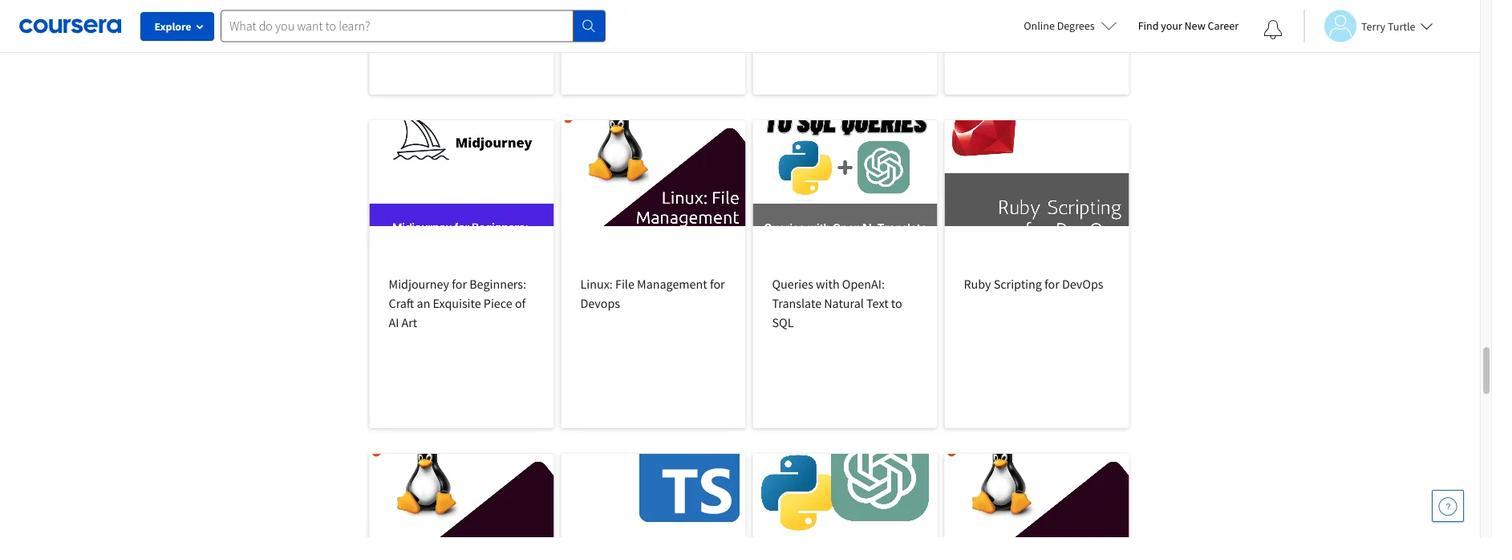 Task type: describe. For each thing, give the bounding box(es) containing it.
ruby scripting for devops link
[[945, 120, 1129, 428]]

devops
[[580, 295, 620, 311]]

explore button
[[140, 12, 214, 41]]

piece
[[484, 295, 512, 311]]

help center image
[[1438, 497, 1458, 516]]

terry turtle
[[1361, 19, 1416, 33]]

show notifications image
[[1264, 20, 1283, 39]]

turtle
[[1388, 19, 1416, 33]]

queries with openai: translate natural text to sql
[[772, 276, 902, 331]]

degrees
[[1057, 18, 1095, 33]]

midjourney
[[389, 276, 449, 292]]

openai:
[[842, 276, 885, 292]]

explore
[[154, 19, 191, 34]]

find
[[1138, 18, 1159, 33]]

online degrees button
[[1011, 8, 1130, 43]]

devops
[[1062, 276, 1104, 292]]

of
[[515, 295, 526, 311]]

text
[[867, 295, 889, 311]]

coursera image
[[19, 13, 121, 39]]

translate
[[772, 295, 822, 311]]

exquisite
[[433, 295, 481, 311]]

to
[[891, 295, 902, 311]]

an
[[417, 295, 430, 311]]

terry
[[1361, 19, 1386, 33]]

linux: file management for devops link
[[561, 120, 746, 428]]

online
[[1024, 18, 1055, 33]]



Task type: vqa. For each thing, say whether or not it's contained in the screenshot.
the for
yes



Task type: locate. For each thing, give the bounding box(es) containing it.
terry turtle button
[[1304, 10, 1433, 42]]

for inside midjourney for beginners: craft an exquisite piece of ai art
[[452, 276, 467, 292]]

new
[[1185, 18, 1206, 33]]

for left the devops
[[1045, 276, 1060, 292]]

midjourney for beginners: craft an exquisite piece of ai art
[[389, 276, 526, 331]]

beginners:
[[469, 276, 526, 292]]

craft
[[389, 295, 414, 311]]

your
[[1161, 18, 1182, 33]]

2 horizontal spatial for
[[1045, 276, 1060, 292]]

for
[[452, 276, 467, 292], [710, 276, 725, 292], [1045, 276, 1060, 292]]

1 horizontal spatial for
[[710, 276, 725, 292]]

ruby scripting for devops
[[964, 276, 1104, 292]]

2 for from the left
[[710, 276, 725, 292]]

for inside ruby scripting for devops 'link'
[[1045, 276, 1060, 292]]

What do you want to learn? text field
[[221, 10, 574, 42]]

queries
[[772, 276, 813, 292]]

art
[[402, 314, 417, 331]]

with
[[816, 276, 840, 292]]

None search field
[[221, 10, 606, 42]]

linux:
[[580, 276, 613, 292]]

find your new career link
[[1130, 16, 1247, 36]]

scripting
[[994, 276, 1042, 292]]

queries with openai: translate natural text to sql link
[[753, 120, 937, 428]]

0 horizontal spatial for
[[452, 276, 467, 292]]

3 for from the left
[[1045, 276, 1060, 292]]

natural
[[824, 295, 864, 311]]

ruby
[[964, 276, 991, 292]]

1 for from the left
[[452, 276, 467, 292]]

online degrees
[[1024, 18, 1095, 33]]

for inside the linux: file management for devops
[[710, 276, 725, 292]]

find your new career
[[1138, 18, 1239, 33]]

midjourney for beginners: craft an exquisite piece of ai art link
[[369, 120, 554, 428]]

for up exquisite in the bottom left of the page
[[452, 276, 467, 292]]

for right management
[[710, 276, 725, 292]]

career
[[1208, 18, 1239, 33]]

sql
[[772, 314, 794, 331]]

ai
[[389, 314, 399, 331]]

file
[[615, 276, 634, 292]]

management
[[637, 276, 707, 292]]

linux: file management for devops
[[580, 276, 725, 311]]



